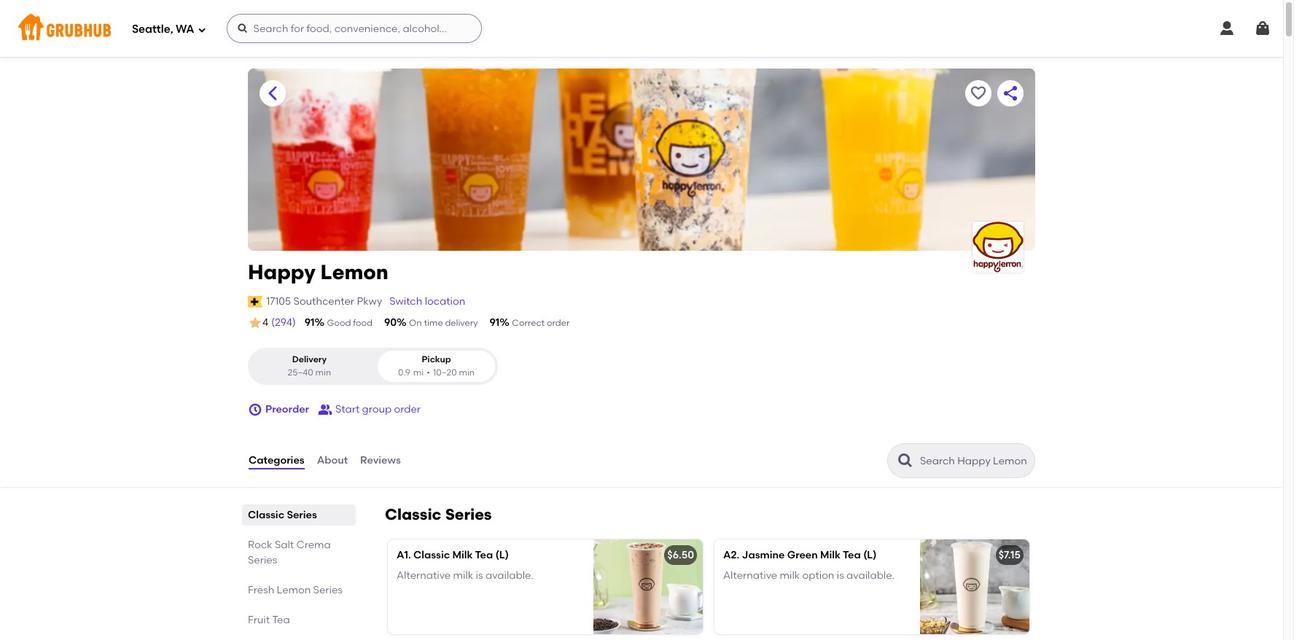 Task type: vqa. For each thing, say whether or not it's contained in the screenshot.
right image within the For restaurants LINK
no



Task type: describe. For each thing, give the bounding box(es) containing it.
main navigation navigation
[[0, 0, 1284, 57]]

crema
[[296, 539, 331, 552]]

91 for good food
[[305, 317, 315, 329]]

fruit
[[248, 614, 270, 627]]

delivery 25–40 min
[[288, 355, 331, 378]]

switch location
[[390, 295, 466, 308]]

mi
[[414, 367, 424, 378]]

1 is from the left
[[476, 570, 483, 582]]

tea inside tab
[[272, 614, 290, 627]]

jasmine
[[742, 549, 785, 562]]

fruit tea
[[248, 614, 290, 627]]

happy lemon
[[248, 260, 389, 285]]

southcenter
[[294, 295, 355, 308]]

wa
[[176, 22, 194, 35]]

subscription pass image
[[248, 296, 263, 308]]

series up the crema in the left bottom of the page
[[287, 509, 317, 522]]

1 available. from the left
[[486, 570, 534, 582]]

classic inside tab
[[248, 509, 285, 522]]

$7.15
[[999, 549, 1021, 562]]

reviews
[[360, 454, 401, 467]]

milk for option
[[780, 570, 800, 582]]

25–40
[[288, 367, 313, 378]]

search icon image
[[897, 452, 915, 470]]

categories
[[249, 454, 305, 467]]

about
[[317, 454, 348, 467]]

categories button
[[248, 435, 305, 487]]

17105
[[266, 295, 291, 308]]

svg image
[[1219, 20, 1237, 37]]

seattle, wa
[[132, 22, 194, 35]]

salt
[[275, 539, 294, 552]]

lemon for happy
[[321, 260, 389, 285]]

preorder button
[[248, 397, 309, 423]]

alternative for classic
[[397, 570, 451, 582]]

about button
[[316, 435, 349, 487]]

classic up a1.
[[385, 506, 442, 524]]

caret left icon image
[[264, 85, 282, 102]]

2 available. from the left
[[847, 570, 895, 582]]

a2. jasmine green milk tea (l) image
[[921, 540, 1030, 635]]

•
[[427, 367, 430, 378]]

fresh lemon series
[[248, 584, 343, 597]]

pickup 0.9 mi • 10–20 min
[[398, 355, 475, 378]]

start
[[336, 403, 360, 416]]

a2. jasmine green milk tea (l)
[[724, 549, 877, 562]]

start group order
[[336, 403, 421, 416]]

rock salt crema series
[[248, 539, 331, 567]]

Search Happy Lemon search field
[[919, 455, 1031, 468]]

good
[[327, 318, 351, 328]]

1 horizontal spatial order
[[547, 318, 570, 328]]

rock
[[248, 539, 272, 552]]

1 milk from the left
[[453, 549, 473, 562]]

91 for correct order
[[490, 317, 500, 329]]

1 horizontal spatial classic series
[[385, 506, 492, 524]]

fruit tea tab
[[248, 613, 350, 628]]

a1. classic milk tea (l) image
[[594, 540, 703, 635]]

1 (l) from the left
[[496, 549, 509, 562]]

reviews button
[[360, 435, 402, 487]]

90
[[384, 317, 397, 329]]



Task type: locate. For each thing, give the bounding box(es) containing it.
min right 10–20
[[459, 367, 475, 378]]

1 horizontal spatial min
[[459, 367, 475, 378]]

svg image
[[1255, 20, 1272, 37], [237, 23, 248, 34], [197, 25, 206, 34], [248, 403, 263, 417]]

lemon up pkwy
[[321, 260, 389, 285]]

series down rock
[[248, 554, 277, 567]]

a2.
[[724, 549, 740, 562]]

0 horizontal spatial tea
[[272, 614, 290, 627]]

seattle,
[[132, 22, 173, 35]]

1 horizontal spatial available.
[[847, 570, 895, 582]]

fresh
[[248, 584, 274, 597]]

classic right a1.
[[414, 549, 450, 562]]

series
[[445, 506, 492, 524], [287, 509, 317, 522], [248, 554, 277, 567], [313, 584, 343, 597]]

order inside start group order 'button'
[[394, 403, 421, 416]]

option
[[803, 570, 835, 582]]

1 horizontal spatial milk
[[821, 549, 841, 562]]

0.9
[[398, 367, 411, 378]]

1 horizontal spatial lemon
[[321, 260, 389, 285]]

2 (l) from the left
[[864, 549, 877, 562]]

delivery
[[292, 355, 327, 365]]

tea
[[475, 549, 493, 562], [843, 549, 861, 562], [272, 614, 290, 627]]

91 down the 17105 southcenter pkwy "button"
[[305, 317, 315, 329]]

food
[[353, 318, 373, 328]]

people icon image
[[318, 403, 333, 417]]

time
[[424, 318, 443, 328]]

0 horizontal spatial lemon
[[277, 584, 311, 597]]

2 alternative from the left
[[724, 570, 778, 582]]

green
[[788, 549, 818, 562]]

save this restaurant image
[[970, 85, 988, 102]]

2 milk from the left
[[780, 570, 800, 582]]

alternative milk is available.
[[397, 570, 534, 582]]

fresh lemon series tab
[[248, 583, 350, 598]]

is right option
[[837, 570, 845, 582]]

lemon inside tab
[[277, 584, 311, 597]]

2 min from the left
[[459, 367, 475, 378]]

lemon for fresh
[[277, 584, 311, 597]]

0 horizontal spatial 91
[[305, 317, 315, 329]]

min inside pickup 0.9 mi • 10–20 min
[[459, 367, 475, 378]]

order right group
[[394, 403, 421, 416]]

2 horizontal spatial tea
[[843, 549, 861, 562]]

2 91 from the left
[[490, 317, 500, 329]]

milk
[[453, 570, 474, 582], [780, 570, 800, 582]]

alternative for jasmine
[[724, 570, 778, 582]]

10–20
[[433, 367, 457, 378]]

0 vertical spatial lemon
[[321, 260, 389, 285]]

min inside delivery 25–40 min
[[315, 367, 331, 378]]

happy lemon logo image
[[973, 222, 1024, 273]]

1 91 from the left
[[305, 317, 315, 329]]

$6.50
[[668, 549, 694, 562]]

series up the 'fruit tea' tab at left bottom
[[313, 584, 343, 597]]

0 horizontal spatial classic series
[[248, 509, 317, 522]]

(294)
[[271, 317, 296, 329]]

available.
[[486, 570, 534, 582], [847, 570, 895, 582]]

classic series
[[385, 506, 492, 524], [248, 509, 317, 522]]

1 horizontal spatial milk
[[780, 570, 800, 582]]

classic series up "a1. classic milk tea (l)"
[[385, 506, 492, 524]]

switch
[[390, 295, 423, 308]]

available. right option
[[847, 570, 895, 582]]

correct
[[512, 318, 545, 328]]

17105 southcenter pkwy
[[266, 295, 382, 308]]

milk
[[453, 549, 473, 562], [821, 549, 841, 562]]

location
[[425, 295, 466, 308]]

(l)
[[496, 549, 509, 562], [864, 549, 877, 562]]

1 horizontal spatial (l)
[[864, 549, 877, 562]]

milk down "a1. classic milk tea (l)"
[[453, 570, 474, 582]]

0 horizontal spatial alternative
[[397, 570, 451, 582]]

min down delivery
[[315, 367, 331, 378]]

tea right 'fruit'
[[272, 614, 290, 627]]

1 horizontal spatial tea
[[475, 549, 493, 562]]

1 vertical spatial lemon
[[277, 584, 311, 597]]

classic series up salt
[[248, 509, 317, 522]]

classic
[[385, 506, 442, 524], [248, 509, 285, 522], [414, 549, 450, 562]]

star icon image
[[248, 316, 263, 331]]

1 horizontal spatial is
[[837, 570, 845, 582]]

start group order button
[[318, 397, 421, 423]]

1 vertical spatial order
[[394, 403, 421, 416]]

order right correct at left
[[547, 318, 570, 328]]

alternative milk option is available.
[[724, 570, 895, 582]]

pkwy
[[357, 295, 382, 308]]

1 alternative from the left
[[397, 570, 451, 582]]

0 horizontal spatial available.
[[486, 570, 534, 582]]

0 horizontal spatial milk
[[453, 570, 474, 582]]

2 is from the left
[[837, 570, 845, 582]]

correct order
[[512, 318, 570, 328]]

alternative
[[397, 570, 451, 582], [724, 570, 778, 582]]

17105 southcenter pkwy button
[[266, 294, 383, 310]]

0 horizontal spatial milk
[[453, 549, 473, 562]]

is
[[476, 570, 483, 582], [837, 570, 845, 582]]

series up "a1. classic milk tea (l)"
[[445, 506, 492, 524]]

option group containing delivery 25–40 min
[[248, 348, 498, 385]]

order
[[547, 318, 570, 328], [394, 403, 421, 416]]

classic up rock
[[248, 509, 285, 522]]

4
[[263, 317, 269, 329]]

(l) up alternative milk option is available.
[[864, 549, 877, 562]]

milk up alternative milk is available.
[[453, 549, 473, 562]]

tea up alternative milk option is available.
[[843, 549, 861, 562]]

alternative down "jasmine"
[[724, 570, 778, 582]]

delivery
[[445, 318, 478, 328]]

0 horizontal spatial min
[[315, 367, 331, 378]]

is down "a1. classic milk tea (l)"
[[476, 570, 483, 582]]

Search for food, convenience, alcohol... search field
[[227, 14, 482, 43]]

lemon
[[321, 260, 389, 285], [277, 584, 311, 597]]

alternative down a1.
[[397, 570, 451, 582]]

0 horizontal spatial order
[[394, 403, 421, 416]]

on time delivery
[[409, 318, 478, 328]]

available. down "a1. classic milk tea (l)"
[[486, 570, 534, 582]]

1 horizontal spatial 91
[[490, 317, 500, 329]]

svg image inside preorder button
[[248, 403, 263, 417]]

series inside rock salt crema series
[[248, 554, 277, 567]]

group
[[362, 403, 392, 416]]

classic series inside tab
[[248, 509, 317, 522]]

lemon up the 'fruit tea' tab at left bottom
[[277, 584, 311, 597]]

save this restaurant button
[[966, 80, 992, 107]]

91 right delivery
[[490, 317, 500, 329]]

rock salt crema series tab
[[248, 538, 350, 568]]

share icon image
[[1002, 85, 1020, 102]]

0 vertical spatial order
[[547, 318, 570, 328]]

(l) up alternative milk is available.
[[496, 549, 509, 562]]

good food
[[327, 318, 373, 328]]

0 horizontal spatial is
[[476, 570, 483, 582]]

milk for is
[[453, 570, 474, 582]]

2 milk from the left
[[821, 549, 841, 562]]

1 min from the left
[[315, 367, 331, 378]]

happy
[[248, 260, 316, 285]]

tea up alternative milk is available.
[[475, 549, 493, 562]]

0 horizontal spatial (l)
[[496, 549, 509, 562]]

pickup
[[422, 355, 451, 365]]

classic series tab
[[248, 508, 350, 523]]

1 horizontal spatial alternative
[[724, 570, 778, 582]]

milk down a2. jasmine green milk tea (l)
[[780, 570, 800, 582]]

min
[[315, 367, 331, 378], [459, 367, 475, 378]]

1 milk from the left
[[453, 570, 474, 582]]

a1.
[[397, 549, 411, 562]]

on
[[409, 318, 422, 328]]

a1. classic milk tea (l)
[[397, 549, 509, 562]]

preorder
[[266, 403, 309, 416]]

switch location button
[[389, 294, 466, 310]]

milk up option
[[821, 549, 841, 562]]

option group
[[248, 348, 498, 385]]

91
[[305, 317, 315, 329], [490, 317, 500, 329]]



